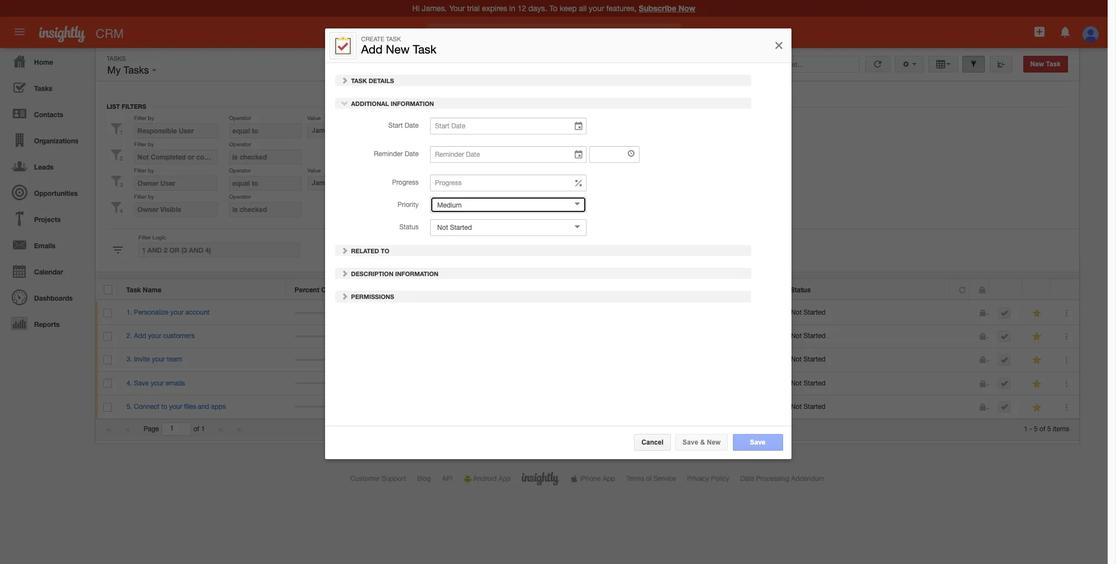 Task type: describe. For each thing, give the bounding box(es) containing it.
james peterson button for 1
[[307, 123, 391, 139]]

task owner
[[622, 286, 660, 294]]

date field image
[[574, 121, 584, 132]]

3 press ctrl + space to group column header from the left
[[1051, 279, 1079, 300]]

save button
[[733, 434, 783, 451]]

started for 1. personalize your account
[[804, 309, 826, 317]]

2 5 from the left
[[1047, 426, 1051, 433]]

your right to
[[169, 403, 182, 411]]

4 operator from the top
[[229, 193, 251, 200]]

api link
[[442, 475, 452, 483]]

progress
[[392, 178, 419, 186]]

following image for 3. invite your team
[[1032, 356, 1043, 366]]

dashboards
[[34, 294, 73, 303]]

not started cell for 2. add your customers
[[782, 325, 951, 349]]

description information
[[349, 270, 438, 277]]

james peterson for 3
[[312, 179, 363, 187]]

1. personalize your account
[[126, 309, 210, 317]]

1 for 1
[[120, 128, 123, 135]]

and
[[198, 403, 209, 411]]

data
[[740, 475, 754, 483]]

2.
[[126, 332, 132, 340]]

Start Date text field
[[430, 117, 586, 134]]

organizations link
[[3, 127, 89, 153]]

0 horizontal spatial of
[[193, 426, 199, 433]]

projects
[[34, 216, 61, 224]]

organizations
[[34, 137, 78, 145]]

date due
[[547, 286, 576, 294]]

addendum
[[791, 475, 824, 483]]

1 by from the top
[[148, 115, 154, 121]]

chevron down image
[[340, 99, 348, 107]]

1 vertical spatial tasks
[[123, 65, 149, 76]]

2 operator from the top
[[229, 141, 251, 147]]

percent complete indicator responsible user
[[295, 286, 435, 294]]

tasks for tasks
[[34, 84, 52, 93]]

iphone app
[[580, 475, 615, 483]]

3 by from the top
[[148, 167, 154, 174]]

tasks link
[[3, 74, 89, 101]]

5.
[[126, 403, 132, 411]]

row containing 4. save your emails
[[96, 372, 1079, 396]]

reports
[[34, 321, 60, 329]]

terms of service link
[[626, 475, 676, 483]]

start
[[388, 121, 403, 129]]

1 horizontal spatial status
[[790, 286, 811, 294]]

date field image
[[573, 149, 584, 160]]

3.
[[126, 356, 132, 364]]

now
[[678, 3, 695, 13]]

cancel button
[[634, 434, 671, 451]]

started for 5. connect to your files and apps
[[804, 403, 826, 411]]

date for start date
[[405, 121, 419, 129]]

new inside "create task add new task"
[[386, 42, 410, 56]]

&
[[700, 439, 705, 447]]

row group containing 1. personalize your account
[[96, 302, 1079, 419]]

1 press ctrl + space to group column header from the left
[[989, 279, 1023, 300]]

opportunities
[[34, 189, 78, 198]]

1 for 1 - 5 of 5 items
[[1024, 426, 1028, 433]]

not started cell for 4. save your emails
[[782, 372, 951, 396]]

row containing 2. add your customers
[[96, 325, 1079, 349]]

close image
[[773, 39, 785, 52]]

items
[[1053, 426, 1069, 433]]

calendar
[[34, 268, 63, 276]]

all link
[[427, 23, 461, 44]]

reminder date
[[374, 150, 419, 158]]

subscribe
[[639, 3, 676, 13]]

information for description information
[[395, 270, 438, 277]]

new inside button
[[707, 439, 721, 447]]

following image for 4. save your emails
[[1032, 379, 1043, 390]]

android
[[473, 475, 497, 483]]

1 operator from the top
[[229, 115, 251, 121]]

4.
[[126, 380, 132, 387]]

privacy policy link
[[687, 475, 729, 483]]

processing
[[756, 475, 789, 483]]

display: grid image
[[936, 60, 946, 68]]

your for account
[[170, 309, 183, 317]]

not started for 3. invite your team
[[791, 356, 826, 364]]

add inside "create task add new task"
[[361, 42, 383, 56]]

tasks my tasks
[[107, 55, 152, 76]]

navigation containing home
[[0, 48, 89, 337]]

your for team
[[152, 356, 165, 364]]

add new task dialog
[[325, 28, 791, 459]]

all
[[438, 29, 447, 38]]

details
[[369, 76, 394, 84]]

row containing 5. connect to your files and apps
[[96, 396, 1079, 419]]

create task add new task
[[361, 35, 437, 56]]

0% complete image for 1. personalize your account
[[295, 312, 361, 314]]

projects link
[[3, 206, 89, 232]]

4 filter by from the top
[[134, 193, 154, 200]]

not for 2. add your customers
[[791, 332, 802, 340]]

android app
[[473, 475, 511, 483]]

reminder
[[374, 150, 403, 158]]

1 horizontal spatial 1
[[201, 426, 205, 433]]

not started cell for 1. personalize your account
[[782, 302, 951, 325]]

save & new button
[[675, 434, 728, 451]]

not started cell for 5. connect to your files and apps
[[782, 396, 951, 419]]

team
[[167, 356, 182, 364]]

0% complete image for 3. invite your team
[[295, 359, 361, 361]]

tasks for tasks my tasks
[[107, 55, 126, 62]]

subscribe now
[[639, 3, 695, 13]]

privacy policy
[[687, 475, 729, 483]]

2 column header from the left
[[970, 279, 989, 300]]

name
[[143, 286, 161, 294]]

Reminder Date text field
[[430, 146, 586, 163]]

1 column header from the left
[[950, 279, 970, 300]]

emails link
[[3, 232, 89, 258]]

logic
[[152, 234, 166, 241]]

related to
[[349, 247, 389, 254]]

row containing 1. personalize your account
[[96, 302, 1079, 325]]

start date
[[388, 121, 419, 129]]

not for 5. connect to your files and apps
[[791, 403, 802, 411]]

user
[[420, 286, 435, 294]]

crm
[[96, 27, 124, 41]]

android app link
[[464, 475, 511, 483]]

not started for 1. personalize your account
[[791, 309, 826, 317]]

additional
[[351, 100, 389, 107]]

responsible
[[378, 286, 418, 294]]

-
[[1029, 426, 1032, 433]]

4
[[120, 207, 123, 214]]

2
[[120, 154, 123, 162]]

2 value from the top
[[307, 167, 321, 174]]

started for 4. save your emails
[[804, 380, 826, 387]]

new task
[[1030, 60, 1061, 68]]

subscribe now link
[[639, 3, 695, 13]]

your for emails
[[151, 380, 164, 387]]

Search all data.... text field
[[461, 23, 681, 44]]

list filters
[[107, 103, 146, 110]]

1 filter by from the top
[[134, 115, 154, 121]]

permissions
[[349, 293, 394, 300]]

percent
[[295, 286, 319, 294]]

save & new
[[683, 439, 721, 447]]

5. connect to your files and apps
[[126, 403, 226, 411]]

connect
[[134, 403, 159, 411]]

1 horizontal spatial of
[[646, 475, 652, 483]]

row containing task name
[[96, 279, 1079, 300]]



Task type: vqa. For each thing, say whether or not it's contained in the screenshot.
4th row from the bottom of the page
yes



Task type: locate. For each thing, give the bounding box(es) containing it.
2 horizontal spatial save
[[750, 439, 766, 447]]

4. save your emails
[[126, 380, 185, 387]]

tasks inside tasks link
[[34, 84, 52, 93]]

0 horizontal spatial add
[[134, 332, 146, 340]]

not
[[791, 309, 802, 317], [791, 332, 802, 340], [791, 356, 802, 364], [791, 380, 802, 387], [791, 403, 802, 411]]

add
[[361, 42, 383, 56], [134, 332, 146, 340]]

add up task details
[[361, 42, 383, 56]]

chevron right image up complete on the bottom left of page
[[340, 269, 348, 277]]

1 james peterson from the top
[[312, 127, 363, 135]]

2. add your customers
[[126, 332, 195, 340]]

3 not started from the top
[[791, 356, 826, 364]]

2 filter by from the top
[[134, 141, 154, 147]]

2 horizontal spatial new
[[1030, 60, 1044, 68]]

app for iphone app
[[603, 475, 615, 483]]

filter logic
[[139, 234, 166, 241]]

your up 3. invite your team
[[148, 332, 161, 340]]

4 chevron right image from the top
[[340, 292, 348, 300]]

None text field
[[134, 123, 218, 139], [229, 123, 302, 139], [134, 150, 218, 165], [229, 150, 302, 165], [229, 176, 302, 191], [134, 123, 218, 139], [229, 123, 302, 139], [134, 150, 218, 165], [229, 150, 302, 165], [229, 176, 302, 191]]

Search this list... text field
[[734, 56, 860, 73]]

indicator
[[354, 286, 383, 294]]

0 vertical spatial following image
[[1032, 308, 1043, 319]]

0 horizontal spatial status
[[399, 223, 419, 231]]

date for reminder date
[[405, 150, 419, 158]]

6 row from the top
[[96, 396, 1079, 419]]

policy
[[711, 475, 729, 483]]

chevron right image for permissions
[[340, 292, 348, 300]]

0% complete image for 5. connect to your files and apps
[[295, 406, 361, 409]]

page
[[144, 426, 159, 433]]

None checkbox
[[104, 285, 112, 294], [104, 309, 112, 318], [104, 380, 112, 388], [104, 285, 112, 294], [104, 309, 112, 318], [104, 380, 112, 388]]

not for 3. invite your team
[[791, 356, 802, 364]]

not started for 5. connect to your files and apps
[[791, 403, 826, 411]]

value
[[307, 115, 321, 121], [307, 167, 321, 174]]

your for customers
[[148, 332, 161, 340]]

james peterson button down reminder
[[307, 176, 391, 191]]

tasks right my
[[123, 65, 149, 76]]

iphone app link
[[571, 475, 615, 483]]

0 vertical spatial add
[[361, 42, 383, 56]]

customers
[[163, 332, 195, 340]]

0 vertical spatial status
[[399, 223, 419, 231]]

2 james peterson button from the top
[[307, 176, 391, 191]]

app for android app
[[498, 475, 511, 483]]

0% complete image for 2. add your customers
[[295, 336, 361, 338]]

james peterson button for 3
[[307, 176, 391, 191]]

None text field
[[589, 146, 639, 163], [134, 176, 218, 191], [134, 202, 218, 217], [229, 202, 302, 217], [139, 243, 301, 258], [589, 146, 639, 163], [134, 176, 218, 191], [134, 202, 218, 217], [229, 202, 302, 217], [139, 243, 301, 258]]

1 vertical spatial status
[[790, 286, 811, 294]]

james peterson
[[312, 127, 363, 135], [312, 179, 363, 187]]

0% complete image for 4. save your emails
[[295, 383, 361, 385]]

1 down and
[[201, 426, 205, 433]]

information for additional information
[[391, 100, 434, 107]]

chevron right image for related to
[[340, 246, 348, 254]]

tasks up my
[[107, 55, 126, 62]]

tasks
[[107, 55, 126, 62], [123, 65, 149, 76], [34, 84, 52, 93]]

3 0% complete image from the top
[[295, 359, 361, 361]]

0 vertical spatial value
[[307, 115, 321, 121]]

column header
[[950, 279, 970, 300], [970, 279, 989, 300]]

api
[[442, 475, 452, 483]]

1 peterson from the top
[[334, 127, 363, 135]]

0 vertical spatial new
[[386, 42, 410, 56]]

app
[[498, 475, 511, 483], [603, 475, 615, 483]]

date right reminder
[[405, 150, 419, 158]]

2 started from the top
[[804, 332, 826, 340]]

4 by from the top
[[148, 193, 154, 200]]

5 not from the top
[[791, 403, 802, 411]]

following image for 1. personalize your account
[[1032, 308, 1043, 319]]

1 vertical spatial james peterson button
[[307, 176, 391, 191]]

1 following image from the top
[[1032, 308, 1043, 319]]

started
[[804, 309, 826, 317], [804, 332, 826, 340], [804, 356, 826, 364], [804, 380, 826, 387], [804, 403, 826, 411]]

2 press ctrl + space to group column header from the left
[[1023, 279, 1051, 300]]

personalize
[[134, 309, 168, 317]]

1 down list filters
[[120, 128, 123, 135]]

1 vertical spatial value
[[307, 167, 321, 174]]

1 not started from the top
[[791, 309, 826, 317]]

contacts
[[34, 111, 63, 119]]

complete
[[321, 286, 352, 294]]

create
[[361, 35, 384, 42]]

home
[[34, 58, 53, 66]]

customer support link
[[350, 475, 406, 483]]

chevron right image
[[340, 76, 348, 84], [340, 246, 348, 254], [340, 269, 348, 277], [340, 292, 348, 300]]

1 left -
[[1024, 426, 1028, 433]]

0 vertical spatial james peterson button
[[307, 123, 391, 139]]

my
[[107, 65, 121, 76]]

2 app from the left
[[603, 475, 615, 483]]

save
[[134, 380, 149, 387], [683, 439, 698, 447], [750, 439, 766, 447]]

0 horizontal spatial save
[[134, 380, 149, 387]]

2. add your customers link
[[126, 332, 200, 340]]

add inside row
[[134, 332, 146, 340]]

owner
[[638, 286, 660, 294]]

cancel
[[641, 439, 663, 447]]

customer support
[[350, 475, 406, 483]]

2 0% complete image from the top
[[295, 336, 361, 338]]

2 peterson from the top
[[334, 179, 363, 187]]

2 vertical spatial date
[[547, 286, 562, 294]]

information up user
[[395, 270, 438, 277]]

percent field image
[[574, 178, 584, 189]]

information up start date
[[391, 100, 434, 107]]

0 vertical spatial date
[[405, 121, 419, 129]]

Progress text field
[[430, 174, 586, 191]]

new task link
[[1023, 56, 1068, 73]]

not started cell
[[782, 302, 951, 325], [782, 325, 951, 349], [782, 349, 951, 372], [782, 372, 951, 396], [782, 396, 951, 419]]

1 chevron right image from the top
[[340, 76, 348, 84]]

task
[[386, 35, 401, 42], [413, 42, 437, 56], [1046, 60, 1061, 68], [351, 76, 367, 84], [126, 286, 141, 294], [622, 286, 637, 294]]

emails
[[34, 242, 55, 250]]

date left the "due"
[[547, 286, 562, 294]]

0 horizontal spatial app
[[498, 475, 511, 483]]

chevron right image for task details
[[340, 76, 348, 84]]

2 row from the top
[[96, 302, 1079, 325]]

0 vertical spatial james peterson
[[312, 127, 363, 135]]

invite
[[134, 356, 150, 364]]

chevron right image up chevron down 'image'
[[340, 76, 348, 84]]

james for 1
[[312, 127, 333, 135]]

not started for 4. save your emails
[[791, 380, 826, 387]]

4 0% complete image from the top
[[295, 383, 361, 385]]

2 not started cell from the top
[[782, 325, 951, 349]]

not started for 2. add your customers
[[791, 332, 826, 340]]

data processing addendum
[[740, 475, 824, 483]]

data processing addendum link
[[740, 475, 824, 483]]

terms
[[626, 475, 644, 483]]

cell
[[370, 302, 538, 325], [538, 302, 614, 325], [614, 302, 782, 325], [951, 302, 970, 325], [970, 302, 990, 325], [990, 302, 1023, 325], [370, 325, 538, 349], [538, 325, 614, 349], [614, 325, 782, 349], [951, 325, 970, 349], [970, 325, 990, 349], [990, 325, 1023, 349], [370, 349, 538, 372], [538, 349, 614, 372], [614, 349, 782, 372], [951, 349, 970, 372], [970, 349, 990, 372], [990, 349, 1023, 372], [370, 372, 538, 396], [538, 372, 614, 396], [614, 372, 782, 396], [951, 372, 970, 396], [970, 372, 990, 396], [990, 372, 1023, 396], [370, 396, 538, 419], [538, 396, 614, 419], [614, 396, 782, 419], [951, 396, 970, 419], [970, 396, 990, 419], [990, 396, 1023, 419]]

save for save & new
[[683, 439, 698, 447]]

save inside row
[[134, 380, 149, 387]]

app right the iphone
[[603, 475, 615, 483]]

0 vertical spatial james
[[312, 127, 333, 135]]

following image for 2. add your customers
[[1032, 332, 1043, 343]]

customer
[[350, 475, 380, 483]]

3. invite your team
[[126, 356, 182, 364]]

3. invite your team link
[[126, 356, 187, 364]]

1 row from the top
[[96, 279, 1079, 300]]

1 horizontal spatial save
[[683, 439, 698, 447]]

james peterson button down chevron down 'image'
[[307, 123, 391, 139]]

save left &
[[683, 439, 698, 447]]

2 chevron right image from the top
[[340, 246, 348, 254]]

information
[[391, 100, 434, 107], [395, 270, 438, 277]]

tasks up contacts link
[[34, 84, 52, 93]]

0 horizontal spatial 5
[[1034, 426, 1038, 433]]

5 right -
[[1034, 426, 1038, 433]]

1
[[120, 128, 123, 135], [201, 426, 205, 433], [1024, 426, 1028, 433]]

peterson
[[334, 127, 363, 135], [334, 179, 363, 187]]

1 vertical spatial following image
[[1032, 356, 1043, 366]]

peterson for 1
[[334, 127, 363, 135]]

2 following image from the top
[[1032, 356, 1043, 366]]

peterson for 3
[[334, 179, 363, 187]]

iphone
[[580, 475, 601, 483]]

not for 1. personalize your account
[[791, 309, 802, 317]]

5 started from the top
[[804, 403, 826, 411]]

1 vertical spatial james peterson
[[312, 179, 363, 187]]

leads link
[[3, 153, 89, 179]]

4 started from the top
[[804, 380, 826, 387]]

2 vertical spatial following image
[[1032, 379, 1043, 390]]

1 not started cell from the top
[[782, 302, 951, 325]]

app right android
[[498, 475, 511, 483]]

time field image
[[627, 149, 635, 157]]

opportunities link
[[3, 179, 89, 206]]

emails
[[166, 380, 185, 387]]

0 horizontal spatial new
[[386, 42, 410, 56]]

4 row from the top
[[96, 349, 1079, 372]]

0 horizontal spatial 1
[[120, 128, 123, 135]]

privacy
[[687, 475, 709, 483]]

not started cell for 3. invite your team
[[782, 349, 951, 372]]

save right 4.
[[134, 380, 149, 387]]

chevron right image for description information
[[340, 269, 348, 277]]

to
[[381, 247, 389, 254]]

filters
[[122, 103, 146, 110]]

chevron right image left indicator
[[340, 292, 348, 300]]

leads
[[34, 163, 53, 171]]

1.
[[126, 309, 132, 317]]

1 james from the top
[[312, 127, 333, 135]]

1 vertical spatial james
[[312, 179, 333, 187]]

1 horizontal spatial add
[[361, 42, 383, 56]]

3 operator from the top
[[229, 167, 251, 174]]

3 not from the top
[[791, 356, 802, 364]]

filter
[[134, 115, 146, 121], [134, 141, 146, 147], [134, 167, 146, 174], [134, 193, 146, 200], [139, 234, 151, 241]]

1 vertical spatial peterson
[[334, 179, 363, 187]]

my tasks button
[[104, 62, 159, 79]]

of right terms
[[646, 475, 652, 483]]

1 app from the left
[[498, 475, 511, 483]]

0 vertical spatial tasks
[[107, 55, 126, 62]]

0% complete image
[[295, 312, 361, 314], [295, 336, 361, 338], [295, 359, 361, 361], [295, 383, 361, 385], [295, 406, 361, 409]]

1 horizontal spatial 5
[[1047, 426, 1051, 433]]

2 following image from the top
[[1032, 403, 1043, 413]]

date inside row
[[547, 286, 562, 294]]

save for save button
[[750, 439, 766, 447]]

save up data
[[750, 439, 766, 447]]

2 vertical spatial new
[[707, 439, 721, 447]]

row containing 3. invite your team
[[96, 349, 1079, 372]]

3 not started cell from the top
[[782, 349, 951, 372]]

date right start
[[405, 121, 419, 129]]

3 chevron right image from the top
[[340, 269, 348, 277]]

home link
[[3, 48, 89, 74]]

add right 2. on the left of the page
[[134, 332, 146, 340]]

related
[[351, 247, 379, 254]]

5 row from the top
[[96, 372, 1079, 396]]

your left team
[[152, 356, 165, 364]]

5 not started from the top
[[791, 403, 826, 411]]

0 vertical spatial information
[[391, 100, 434, 107]]

1 vertical spatial add
[[134, 332, 146, 340]]

due
[[563, 286, 576, 294]]

blog
[[417, 475, 431, 483]]

refresh list image
[[872, 60, 883, 68]]

2 not from the top
[[791, 332, 802, 340]]

blog link
[[417, 475, 431, 483]]

navigation
[[0, 48, 89, 337]]

not for 4. save your emails
[[791, 380, 802, 387]]

new
[[386, 42, 410, 56], [1030, 60, 1044, 68], [707, 439, 721, 447]]

contacts link
[[3, 101, 89, 127]]

1 following image from the top
[[1032, 332, 1043, 343]]

0 vertical spatial peterson
[[334, 127, 363, 135]]

status
[[399, 223, 419, 231], [790, 286, 811, 294]]

press ctrl + space to group column header
[[989, 279, 1023, 300], [1023, 279, 1051, 300], [1051, 279, 1079, 300]]

row
[[96, 279, 1079, 300], [96, 302, 1079, 325], [96, 325, 1079, 349], [96, 349, 1079, 372], [96, 372, 1079, 396], [96, 396, 1079, 419]]

1 0% complete image from the top
[[295, 312, 361, 314]]

files
[[184, 403, 196, 411]]

5 0% complete image from the top
[[295, 406, 361, 409]]

4 not started cell from the top
[[782, 372, 951, 396]]

following image
[[1032, 308, 1043, 319], [1032, 403, 1043, 413]]

of down files
[[193, 426, 199, 433]]

james peterson for 1
[[312, 127, 363, 135]]

4 not started from the top
[[791, 380, 826, 387]]

5 left items
[[1047, 426, 1051, 433]]

2 vertical spatial tasks
[[34, 84, 52, 93]]

1 horizontal spatial new
[[707, 439, 721, 447]]

terms of service
[[626, 475, 676, 483]]

3 row from the top
[[96, 325, 1079, 349]]

row group
[[96, 302, 1079, 419]]

show list view filters image
[[970, 60, 978, 68]]

1 vertical spatial date
[[405, 150, 419, 158]]

2 not started from the top
[[791, 332, 826, 340]]

1 value from the top
[[307, 115, 321, 121]]

james for 3
[[312, 179, 333, 187]]

account
[[185, 309, 210, 317]]

2 horizontal spatial of
[[1040, 426, 1045, 433]]

4. save your emails link
[[126, 380, 191, 387]]

4 not from the top
[[791, 380, 802, 387]]

2 james peterson from the top
[[312, 179, 363, 187]]

following image
[[1032, 332, 1043, 343], [1032, 356, 1043, 366], [1032, 379, 1043, 390]]

your left emails
[[151, 380, 164, 387]]

of right -
[[1040, 426, 1045, 433]]

dashboards link
[[3, 284, 89, 311]]

1 5 from the left
[[1034, 426, 1038, 433]]

started for 2. add your customers
[[804, 332, 826, 340]]

1 vertical spatial new
[[1030, 60, 1044, 68]]

notifications image
[[1058, 25, 1072, 39]]

to
[[161, 403, 167, 411]]

service
[[654, 475, 676, 483]]

1 james peterson button from the top
[[307, 123, 391, 139]]

your left the account
[[170, 309, 183, 317]]

1 not from the top
[[791, 309, 802, 317]]

0 vertical spatial following image
[[1032, 332, 1043, 343]]

3 filter by from the top
[[134, 167, 154, 174]]

2 james from the top
[[312, 179, 333, 187]]

5 not started cell from the top
[[782, 396, 951, 419]]

3 started from the top
[[804, 356, 826, 364]]

status inside add new task 'dialog'
[[399, 223, 419, 231]]

1. personalize your account link
[[126, 309, 215, 317]]

started for 3. invite your team
[[804, 356, 826, 364]]

3
[[120, 181, 123, 188]]

1 vertical spatial information
[[395, 270, 438, 277]]

1 vertical spatial following image
[[1032, 403, 1043, 413]]

chevron right image left the related
[[340, 246, 348, 254]]

2 horizontal spatial 1
[[1024, 426, 1028, 433]]

3 following image from the top
[[1032, 379, 1043, 390]]

None checkbox
[[104, 332, 112, 341], [104, 356, 112, 365], [104, 403, 112, 412], [104, 332, 112, 341], [104, 356, 112, 365], [104, 403, 112, 412]]

1 horizontal spatial app
[[603, 475, 615, 483]]

1 started from the top
[[804, 309, 826, 317]]

2 by from the top
[[148, 141, 154, 147]]

following image for 5. connect to your files and apps
[[1032, 403, 1043, 413]]



